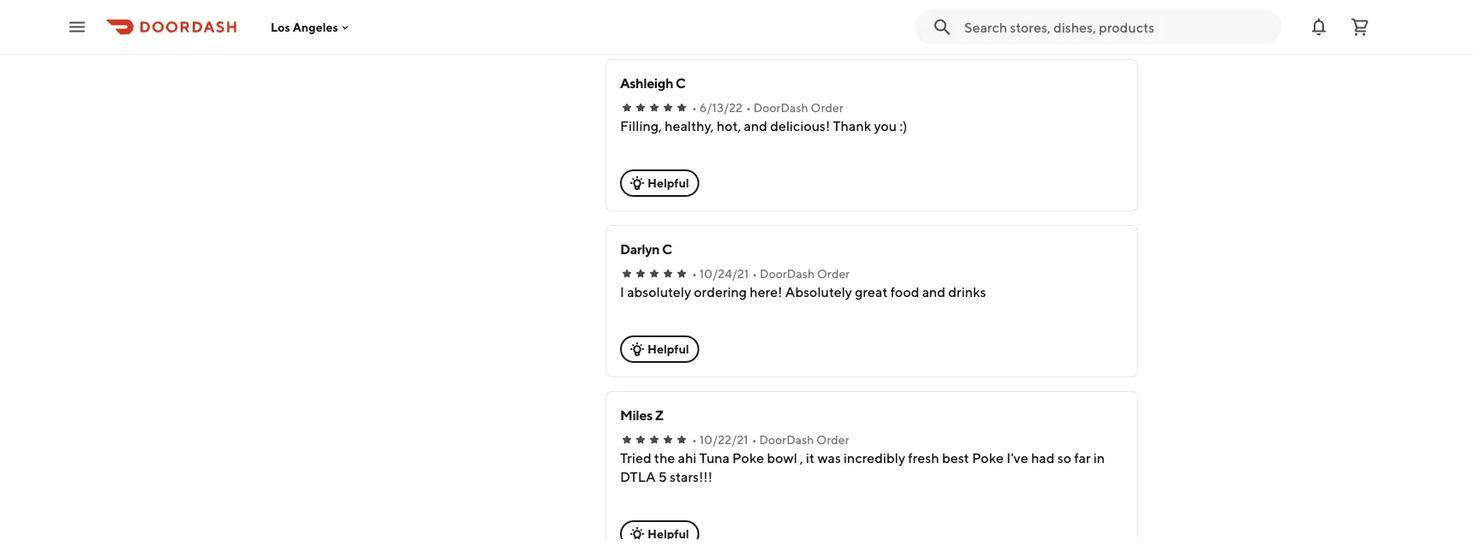 Task type: vqa. For each thing, say whether or not it's contained in the screenshot.
Darlyn's the Helpful
yes



Task type: locate. For each thing, give the bounding box(es) containing it.
helpful button
[[620, 170, 700, 197], [620, 336, 700, 363]]

c right darlyn
[[662, 241, 672, 257]]

1 vertical spatial helpful
[[648, 342, 690, 356]]

order
[[811, 101, 844, 115], [817, 267, 850, 281], [817, 433, 850, 447]]

1 vertical spatial helpful button
[[620, 336, 700, 363]]

doordash right 10/24/21
[[760, 267, 815, 281]]

doordash right 10/22/21
[[760, 433, 815, 447]]

0 vertical spatial order
[[811, 101, 844, 115]]

helpful up darlyn c
[[648, 176, 690, 190]]

helpful button up z
[[620, 336, 700, 363]]

• left 10/22/21
[[692, 433, 697, 447]]

1 helpful button from the top
[[620, 170, 700, 197]]

order for miles z
[[817, 433, 850, 447]]

notification bell image
[[1309, 17, 1330, 37]]

2 helpful button from the top
[[620, 336, 700, 363]]

1 vertical spatial doordash
[[760, 267, 815, 281]]

helpful button up darlyn c
[[620, 170, 700, 197]]

helpful for darlyn
[[648, 342, 690, 356]]

los
[[271, 20, 290, 34]]

1 helpful from the top
[[648, 176, 690, 190]]

helpful
[[648, 176, 690, 190], [648, 342, 690, 356]]

doordash right 6/13/22
[[754, 101, 809, 115]]

1 horizontal spatial c
[[676, 75, 686, 91]]

c
[[676, 75, 686, 91], [662, 241, 672, 257]]

los angeles
[[271, 20, 338, 34]]

helpful up z
[[648, 342, 690, 356]]

angeles
[[293, 20, 338, 34]]

0 vertical spatial helpful button
[[620, 170, 700, 197]]

doordash for darlyn c
[[760, 267, 815, 281]]

darlyn c
[[620, 241, 672, 257]]

helpful button for darlyn
[[620, 336, 700, 363]]

2 helpful from the top
[[648, 342, 690, 356]]

1 vertical spatial order
[[817, 267, 850, 281]]

c right ashleigh
[[676, 75, 686, 91]]

doordash
[[754, 101, 809, 115], [760, 267, 815, 281], [760, 433, 815, 447]]

•
[[692, 101, 697, 115], [746, 101, 751, 115], [692, 267, 697, 281], [753, 267, 758, 281], [692, 433, 697, 447], [752, 433, 757, 447]]

0 vertical spatial doordash
[[754, 101, 809, 115]]

2 vertical spatial doordash
[[760, 433, 815, 447]]

0 vertical spatial c
[[676, 75, 686, 91]]

• left 10/24/21
[[692, 267, 697, 281]]

2 vertical spatial order
[[817, 433, 850, 447]]

c for darlyn c
[[662, 241, 672, 257]]

helpful for ashleigh
[[648, 176, 690, 190]]

0 horizontal spatial c
[[662, 241, 672, 257]]

0 vertical spatial helpful
[[648, 176, 690, 190]]

order for darlyn c
[[817, 267, 850, 281]]

z
[[655, 407, 664, 424]]

darlyn
[[620, 241, 660, 257]]

1 vertical spatial c
[[662, 241, 672, 257]]



Task type: describe. For each thing, give the bounding box(es) containing it.
Store search: begin typing to search for stores available on DoorDash text field
[[965, 18, 1272, 36]]

• 6/13/22 • doordash order
[[692, 101, 844, 115]]

10/22/21
[[700, 433, 749, 447]]

order for ashleigh c
[[811, 101, 844, 115]]

ashleigh c
[[620, 75, 686, 91]]

open menu image
[[67, 17, 87, 37]]

miles z
[[620, 407, 664, 424]]

los angeles button
[[271, 20, 352, 34]]

• 10/22/21 • doordash order
[[692, 433, 850, 447]]

10/24/21
[[700, 267, 749, 281]]

0 items, open order cart image
[[1350, 17, 1371, 37]]

• left 6/13/22
[[692, 101, 697, 115]]

c for ashleigh c
[[676, 75, 686, 91]]

doordash for miles z
[[760, 433, 815, 447]]

• right 10/22/21
[[752, 433, 757, 447]]

• right 6/13/22
[[746, 101, 751, 115]]

• 10/24/21 • doordash order
[[692, 267, 850, 281]]

• right 10/24/21
[[753, 267, 758, 281]]

helpful button for ashleigh
[[620, 170, 700, 197]]

ashleigh
[[620, 75, 674, 91]]

miles
[[620, 407, 653, 424]]

doordash for ashleigh c
[[754, 101, 809, 115]]

6/13/22
[[700, 101, 743, 115]]



